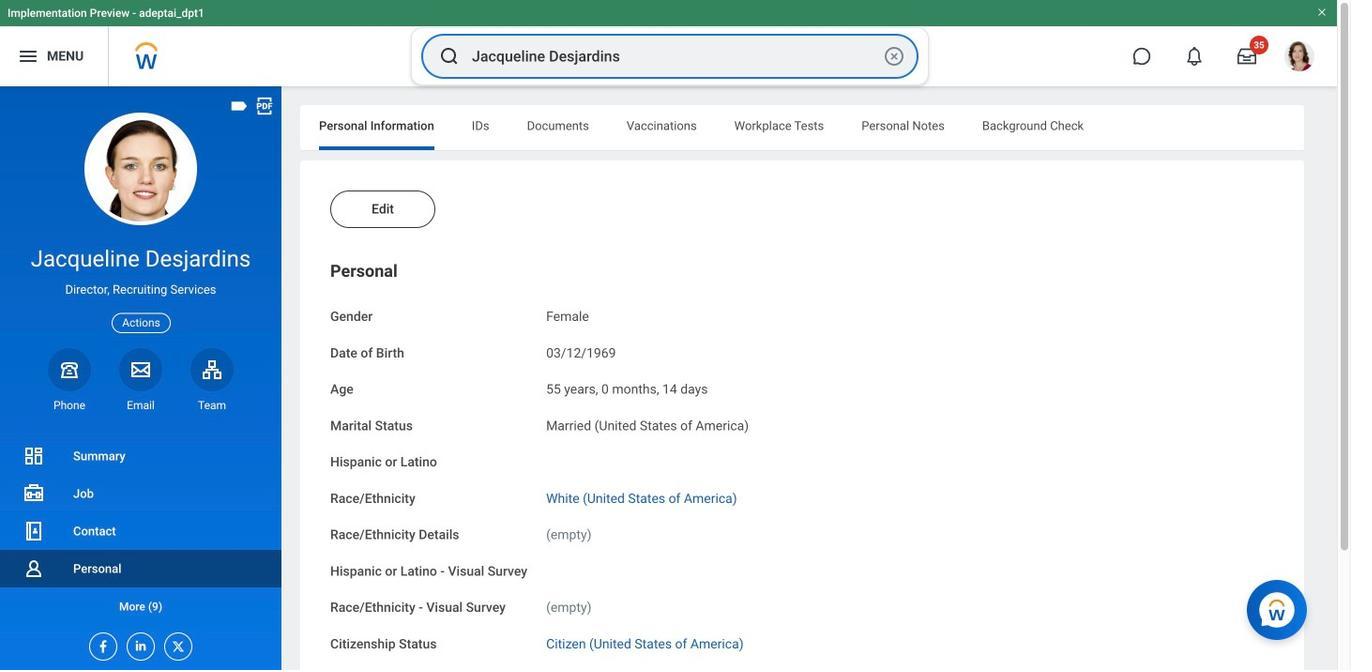 Task type: vqa. For each thing, say whether or not it's contained in the screenshot.
'Email Jacqueline Desjardins' element
yes



Task type: describe. For each thing, give the bounding box(es) containing it.
personal image
[[23, 558, 45, 580]]

view team image
[[201, 358, 223, 381]]

contact image
[[23, 520, 45, 543]]

x circle image
[[883, 45, 906, 68]]

facebook image
[[90, 634, 111, 654]]

phone jacqueline desjardins element
[[48, 398, 91, 413]]

inbox large image
[[1238, 47, 1257, 66]]

close environment banner image
[[1317, 7, 1328, 18]]

search image
[[438, 45, 461, 68]]

Search Workday  search field
[[472, 36, 880, 77]]

justify image
[[17, 45, 39, 68]]

linkedin image
[[128, 634, 148, 653]]

phone image
[[56, 358, 83, 381]]

navigation pane region
[[0, 86, 282, 670]]

email jacqueline desjardins element
[[119, 398, 162, 413]]



Task type: locate. For each thing, give the bounding box(es) containing it.
notifications large image
[[1186, 47, 1204, 66]]

x image
[[165, 634, 186, 654]]

mail image
[[130, 358, 152, 381]]

group
[[330, 260, 1275, 670]]

team jacqueline desjardins element
[[191, 398, 234, 413]]

summary image
[[23, 445, 45, 468]]

job image
[[23, 483, 45, 505]]

view printable version (pdf) image
[[254, 96, 275, 116]]

None search field
[[411, 27, 929, 85]]

profile logan mcneil image
[[1285, 41, 1315, 75]]

list
[[0, 437, 282, 625]]

banner
[[0, 0, 1338, 86]]

tag image
[[229, 96, 250, 116]]

tab list
[[300, 105, 1305, 150]]

female element
[[546, 305, 589, 324]]



